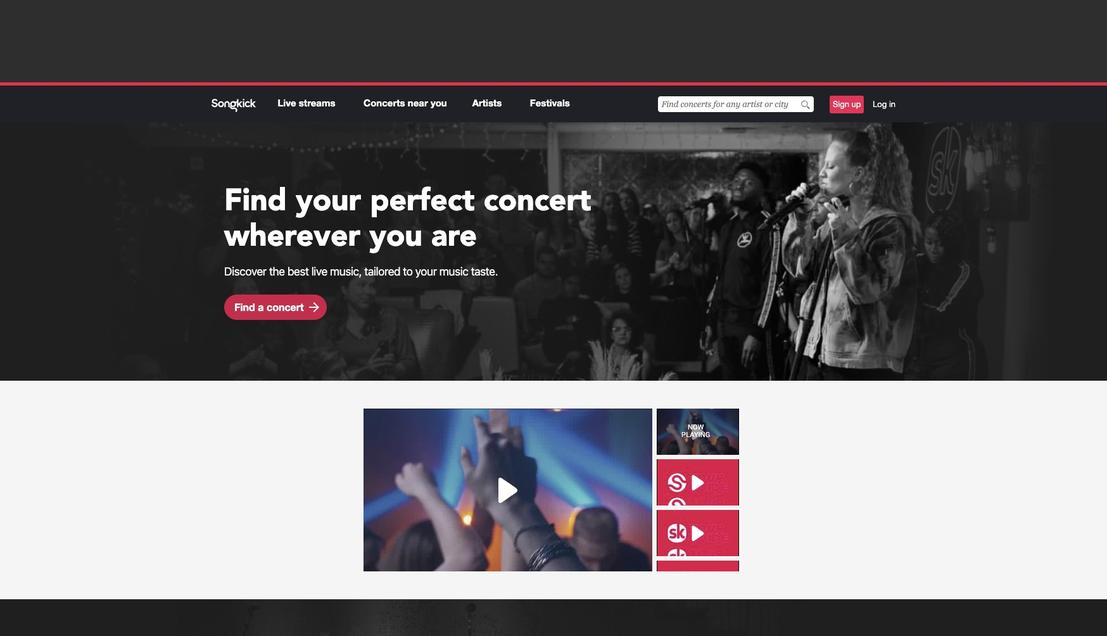 Task type: locate. For each thing, give the bounding box(es) containing it.
you up "to"
[[370, 215, 423, 257]]

your
[[296, 180, 361, 222], [416, 265, 437, 278]]

0 horizontal spatial your
[[296, 180, 361, 222]]

0 horizontal spatial you
[[370, 215, 423, 257]]

live
[[278, 97, 296, 108]]

1 horizontal spatial concert
[[484, 180, 591, 222]]

artists link
[[473, 97, 502, 108]]

best
[[288, 265, 309, 278]]

concert
[[484, 180, 591, 222], [267, 301, 304, 313]]

1 vertical spatial find
[[234, 301, 255, 313]]

0 vertical spatial your
[[296, 180, 361, 222]]

your inside "find your perfect concert wherever you are"
[[296, 180, 361, 222]]

find inside "find your perfect concert wherever you are"
[[224, 180, 287, 222]]

up
[[852, 99, 861, 109]]

Find concerts for any artist or city search field
[[659, 97, 815, 112]]

you right near
[[431, 97, 447, 108]]

1 vertical spatial you
[[370, 215, 423, 257]]

streams
[[299, 97, 336, 108]]

1 vertical spatial concert
[[267, 301, 304, 313]]

wherever
[[224, 215, 361, 257]]

log in
[[873, 99, 896, 109]]

concerts near you
[[364, 97, 447, 108]]

0 horizontal spatial concert
[[267, 301, 304, 313]]

the
[[269, 265, 285, 278]]

0 vertical spatial find
[[224, 180, 287, 222]]

discover the best live music, tailored to your music taste.
[[224, 265, 498, 278]]

0 vertical spatial you
[[431, 97, 447, 108]]

0 vertical spatial concert
[[484, 180, 591, 222]]

live streams link
[[278, 97, 336, 108]]

find a concert link
[[224, 295, 327, 320]]

1 horizontal spatial your
[[416, 265, 437, 278]]

music
[[440, 265, 469, 278]]

1 horizontal spatial you
[[431, 97, 447, 108]]

search image
[[802, 100, 811, 109]]

find
[[224, 180, 287, 222], [234, 301, 255, 313]]

log
[[873, 99, 887, 109]]

you
[[431, 97, 447, 108], [370, 215, 423, 257]]



Task type: describe. For each thing, give the bounding box(es) containing it.
find a concert
[[234, 301, 304, 313]]

find for find your perfect concert wherever you are
[[224, 180, 287, 222]]

you inside "find your perfect concert wherever you are"
[[370, 215, 423, 257]]

in
[[890, 99, 896, 109]]

live streams
[[278, 97, 336, 108]]

artists
[[473, 97, 502, 108]]

concerts
[[364, 97, 405, 108]]

sign
[[833, 99, 850, 109]]

are
[[432, 215, 477, 257]]

taste.
[[471, 265, 498, 278]]

festivals
[[530, 97, 570, 108]]

to
[[403, 265, 413, 278]]

music,
[[330, 265, 362, 278]]

find for find a concert
[[234, 301, 255, 313]]

sign up link
[[830, 96, 865, 113]]

tailored
[[364, 265, 401, 278]]

festivals link
[[530, 97, 570, 108]]

1 vertical spatial your
[[416, 265, 437, 278]]

sign up
[[833, 99, 861, 109]]

concerts near you link
[[364, 97, 447, 108]]

near
[[408, 97, 428, 108]]

discover
[[224, 265, 267, 278]]

perfect
[[370, 180, 475, 222]]

live
[[312, 265, 327, 278]]

find your perfect concert wherever you are
[[224, 180, 591, 257]]

concert inside "find your perfect concert wherever you are"
[[484, 180, 591, 222]]

a
[[258, 301, 264, 313]]

concert inside find a concert link
[[267, 301, 304, 313]]

log in link
[[873, 99, 896, 110]]



Task type: vqa. For each thing, say whether or not it's contained in the screenshot.
top your
yes



